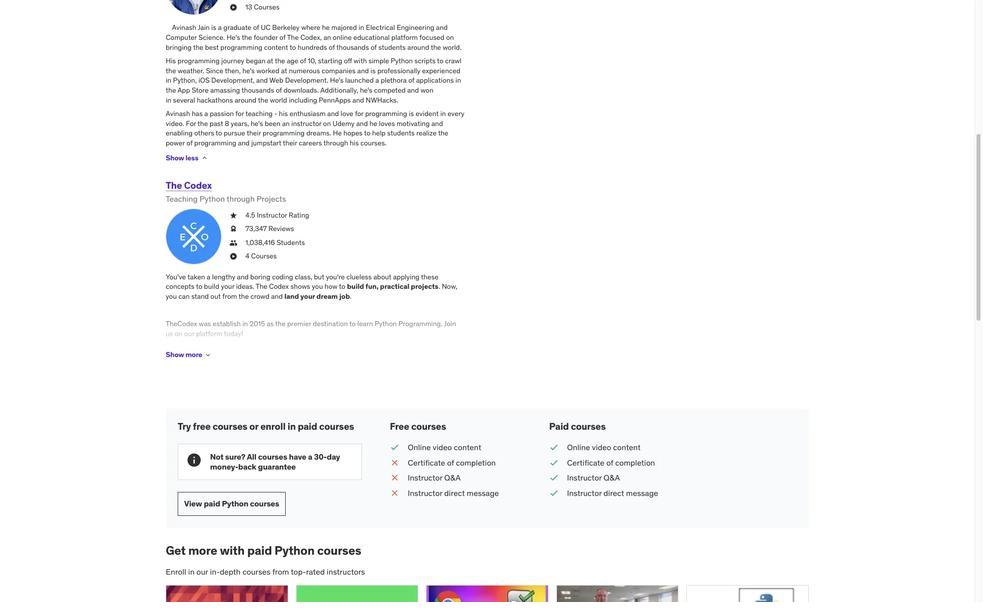 Task type: vqa. For each thing, say whether or not it's contained in the screenshot.
How to Create an Online Course: The Official Udemy Course link
no



Task type: locate. For each thing, give the bounding box(es) containing it.
courses right 13
[[254, 3, 280, 12]]

from
[[223, 292, 237, 301], [272, 567, 289, 576]]

content for paid courses
[[613, 442, 641, 452]]

1 horizontal spatial an
[[324, 33, 331, 42]]

0 vertical spatial more
[[186, 350, 202, 359]]

1 vertical spatial paid
[[204, 499, 220, 509]]

he's down began
[[242, 66, 255, 75]]

about
[[374, 272, 392, 281]]

more up the in-
[[188, 543, 217, 558]]

0 horizontal spatial certificate of completion
[[408, 458, 496, 468]]

realize
[[417, 129, 437, 138]]

0 horizontal spatial message
[[467, 488, 499, 498]]

1 horizontal spatial the
[[256, 282, 268, 291]]

1 horizontal spatial build
[[347, 282, 364, 291]]

taken
[[188, 272, 205, 281]]

10,
[[308, 56, 317, 65]]

a right taken
[[207, 272, 211, 281]]

2 online video content from the left
[[567, 442, 641, 452]]

certificate down "free courses"
[[408, 458, 445, 468]]

the codex link
[[166, 180, 212, 191]]

the left app
[[166, 86, 176, 95]]

8
[[225, 119, 229, 128]]

0 vertical spatial your
[[221, 282, 234, 291]]

1 xsmall image from the top
[[230, 224, 238, 234]]

applications
[[416, 76, 454, 85]]

xsmall image inside the show less button
[[200, 154, 208, 162]]

he up the help
[[370, 119, 377, 128]]

lengthy
[[212, 272, 235, 281]]

direct for free courses
[[444, 488, 465, 498]]

2 vertical spatial on
[[175, 329, 183, 338]]

courses inside not sure? all courses have a 30-day money-back guarantee
[[258, 452, 287, 462]]

courses right all
[[258, 452, 287, 462]]

2 online from the left
[[567, 442, 590, 452]]

jain
[[198, 23, 210, 32]]

with inside his programming journey began at the age of 10, starting off with simple python scripts to crawl the weather. since then, he's worked at numerous companies and is professionally experienced in python, ios development, and web development. he's launched a plethora of applications in the app store amassing thousands of downloads. additionally, he's competed and won in several hackathons around the world including pennapps and nwhacks. avinash has a passion for teaching - his enthusiasm and love for programming is evident in every video. for the past 8 years, he's been an instructor on udemy and he loves motivating and enabling others to pursue their programming dreams. he hopes to help students realize the power of programming and jumpstart their careers through his courses.
[[354, 56, 367, 65]]

0 vertical spatial codex
[[184, 180, 212, 191]]

courses down get more with paid python courses
[[243, 567, 271, 576]]

back
[[238, 461, 256, 471]]

xsmall image for 1,038,416 students
[[230, 238, 238, 248]]

show inside show more button
[[166, 350, 184, 359]]

2 show from the top
[[166, 350, 184, 359]]

0 vertical spatial courses
[[254, 3, 280, 12]]

the inside you've taken a lengthy and boring coding class, but you're clueless about applying these concepts to build your ideas. the codex shows you how to
[[256, 282, 268, 291]]

1 horizontal spatial your
[[301, 292, 315, 301]]

1 horizontal spatial codex
[[269, 282, 289, 291]]

0 horizontal spatial completion
[[456, 458, 496, 468]]

the up others
[[198, 119, 208, 128]]

is down simple
[[371, 66, 376, 75]]

1 instructor direct message from the left
[[408, 488, 499, 498]]

1 instructor q&a from the left
[[408, 473, 461, 483]]

enroll
[[261, 420, 286, 432]]

xsmall image left 4
[[230, 252, 238, 261]]

1 horizontal spatial from
[[272, 567, 289, 576]]

the up teaching
[[166, 180, 182, 191]]

certificate down paid courses
[[567, 458, 605, 468]]

the codex teaching python through projects
[[166, 180, 286, 204]]

certificate
[[408, 458, 445, 468], [567, 458, 605, 468]]

past
[[210, 119, 223, 128]]

. left now,
[[439, 282, 440, 291]]

concepts
[[166, 282, 195, 291]]

his down "hopes"
[[350, 138, 359, 147]]

2 instructor direct message from the left
[[567, 488, 659, 498]]

2 horizontal spatial content
[[613, 442, 641, 452]]

2 certificate of completion from the left
[[567, 458, 655, 468]]

0 vertical spatial at
[[267, 56, 273, 65]]

2 completion from the left
[[616, 458, 655, 468]]

2 xsmall image from the top
[[230, 252, 238, 261]]

1 horizontal spatial online
[[567, 442, 590, 452]]

1 horizontal spatial instructor q&a
[[567, 473, 620, 483]]

1 horizontal spatial online video content
[[567, 442, 641, 452]]

0 horizontal spatial online video content
[[408, 442, 482, 452]]

to down the past
[[216, 129, 222, 138]]

1 vertical spatial courses
[[251, 252, 277, 261]]

courses up instructors
[[317, 543, 361, 558]]

courses up day
[[319, 420, 354, 432]]

python up 'top-'
[[275, 543, 315, 558]]

xsmall image left 4.5
[[230, 210, 238, 220]]

1,038,416
[[246, 238, 275, 247]]

programming up weather. since
[[178, 56, 220, 65]]

codex
[[184, 180, 212, 191], [269, 282, 289, 291]]

students down the motivating
[[387, 129, 415, 138]]

now,
[[442, 282, 458, 291]]

0 vertical spatial an
[[324, 33, 331, 42]]

the inside thecodex was establish in 2015 as the premier destination to learn python programming. join us on our platform today!
[[275, 319, 286, 328]]

more for show
[[186, 350, 202, 359]]

stand
[[191, 292, 209, 301]]

1 horizontal spatial is
[[371, 66, 376, 75]]

courses down 1,038,416
[[251, 252, 277, 261]]

1 completion from the left
[[456, 458, 496, 468]]

view
[[184, 499, 202, 509]]

1 horizontal spatial through
[[324, 138, 348, 147]]

to up job at the left top of the page
[[339, 282, 346, 291]]

paid up the have
[[298, 420, 317, 432]]

0 horizontal spatial their
[[247, 129, 261, 138]]

programming up "journey"
[[221, 43, 263, 52]]

the left best
[[193, 43, 203, 52]]

online
[[408, 442, 431, 452], [567, 442, 590, 452]]

0 horizontal spatial he's
[[227, 33, 240, 42]]

for right love
[[355, 109, 364, 118]]

1 build from the left
[[204, 282, 219, 291]]

0 vertical spatial our
[[184, 329, 194, 338]]

the left age
[[275, 56, 285, 65]]

show more
[[166, 350, 202, 359]]

amassing
[[210, 86, 240, 95]]

1 certificate of completion from the left
[[408, 458, 496, 468]]

enabling
[[166, 129, 193, 138]]

small image
[[549, 472, 559, 483], [390, 487, 400, 498], [549, 487, 559, 498]]

on inside thecodex was establish in 2015 as the premier destination to learn python programming. join us on our platform today!
[[175, 329, 183, 338]]

0 vertical spatial with
[[354, 56, 367, 65]]

video down "free courses"
[[433, 442, 452, 452]]

he's inside avinash jain is a graduate of uc berkeley where he majored in electrical engineering and computer science. he's the founder of the codex, an online educational platform focused on bringing the best programming content to hundreds of thousands of students around the world.
[[227, 33, 240, 42]]

1 vertical spatial your
[[301, 292, 315, 301]]

1 vertical spatial he
[[370, 119, 377, 128]]

0 horizontal spatial an
[[282, 119, 290, 128]]

for
[[236, 109, 244, 118], [355, 109, 364, 118]]

a inside not sure? all courses have a 30-day money-back guarantee
[[308, 452, 312, 462]]

1 horizontal spatial paid
[[247, 543, 272, 558]]

build down clueless
[[347, 282, 364, 291]]

1 video from the left
[[433, 442, 452, 452]]

your inside you've taken a lengthy and boring coding class, but you're clueless about applying these concepts to build your ideas. the codex shows you how to
[[221, 282, 234, 291]]

0 vertical spatial he's
[[227, 33, 240, 42]]

1 online video content from the left
[[408, 442, 482, 452]]

experienced
[[422, 66, 461, 75]]

he's down 'graduate'
[[227, 33, 240, 42]]

1 vertical spatial show
[[166, 350, 184, 359]]

avinash inside his programming journey began at the age of 10, starting off with simple python scripts to crawl the weather. since then, he's worked at numerous companies and is professionally experienced in python, ios development, and web development. he's launched a plethora of applications in the app store amassing thousands of downloads. additionally, he's competed and won in several hackathons around the world including pennapps and nwhacks. avinash has a passion for teaching - his enthusiasm and love for programming is evident in every video. for the past 8 years, he's been an instructor on udemy and he loves motivating and enabling others to pursue their programming dreams. he hopes to help students realize the power of programming and jumpstart their careers through his courses.
[[166, 109, 190, 118]]

0 horizontal spatial from
[[223, 292, 237, 301]]

codex down coding
[[269, 282, 289, 291]]

our left the in-
[[197, 567, 208, 576]]

codex up teaching
[[184, 180, 212, 191]]

4.5 instructor rating
[[246, 210, 309, 219]]

1 vertical spatial from
[[272, 567, 289, 576]]

python down money-
[[222, 499, 248, 509]]

q&a for paid courses
[[604, 473, 620, 483]]

paid courses
[[549, 420, 606, 432]]

0 horizontal spatial around
[[235, 95, 257, 104]]

xsmall image inside show more button
[[204, 351, 212, 359]]

from right out
[[223, 292, 237, 301]]

0 vertical spatial on
[[446, 33, 454, 42]]

1 direct from the left
[[444, 488, 465, 498]]

and up launched
[[357, 66, 369, 75]]

he's down companies
[[330, 76, 344, 85]]

store
[[192, 86, 209, 95]]

programming down been
[[263, 129, 305, 138]]

1 horizontal spatial their
[[283, 138, 297, 147]]

small image for paid courses
[[549, 487, 559, 498]]

his right -
[[279, 109, 288, 118]]

1 certificate from the left
[[408, 458, 445, 468]]

the down 'graduate'
[[242, 33, 252, 42]]

1 q&a from the left
[[444, 473, 461, 483]]

in right 'majored'
[[359, 23, 364, 32]]

educational platform
[[354, 33, 418, 42]]

his
[[166, 56, 176, 65]]

0 vertical spatial paid
[[298, 420, 317, 432]]

. down clueless
[[350, 292, 352, 301]]

2 horizontal spatial paid
[[298, 420, 317, 432]]

4 courses
[[246, 252, 277, 261]]

to up courses.
[[364, 129, 371, 138]]

1 vertical spatial students
[[387, 129, 415, 138]]

the down "berkeley"
[[287, 33, 299, 42]]

1 show from the top
[[166, 153, 184, 162]]

from for top-
[[272, 567, 289, 576]]

xsmall image left 1,038,416
[[230, 238, 238, 248]]

0 vertical spatial the
[[287, 33, 299, 42]]

to inside thecodex was establish in 2015 as the premier destination to learn python programming. join us on our platform today!
[[350, 319, 356, 328]]

0 horizontal spatial paid
[[204, 499, 220, 509]]

on inside avinash jain is a graduate of uc berkeley where he majored in electrical engineering and computer science. he's the founder of the codex, an online educational platform focused on bringing the best programming content to hundreds of thousands of students around the world.
[[446, 33, 454, 42]]

python
[[391, 56, 413, 65], [200, 194, 225, 204], [375, 319, 397, 328], [222, 499, 248, 509], [275, 543, 315, 558]]

a up science.
[[218, 23, 222, 32]]

crowd
[[251, 292, 270, 301]]

2 build from the left
[[347, 282, 364, 291]]

simple
[[369, 56, 389, 65]]

through down he
[[324, 138, 348, 147]]

0 horizontal spatial you
[[166, 292, 177, 301]]

2 q&a from the left
[[604, 473, 620, 483]]

xsmall image down platform
[[204, 351, 212, 359]]

free courses
[[390, 420, 446, 432]]

your down shows
[[301, 292, 315, 301]]

additionally,
[[320, 86, 358, 95]]

online down "free courses"
[[408, 442, 431, 452]]

0 horizontal spatial he
[[322, 23, 330, 32]]

0 horizontal spatial build
[[204, 282, 219, 291]]

1 vertical spatial .
[[350, 292, 352, 301]]

online down paid courses
[[567, 442, 590, 452]]

students
[[379, 43, 406, 52], [387, 129, 415, 138]]

show
[[166, 153, 184, 162], [166, 350, 184, 359]]

1 horizontal spatial certificate of completion
[[567, 458, 655, 468]]

content for free courses
[[454, 442, 482, 452]]

paid
[[549, 420, 569, 432]]

courses left or
[[213, 420, 248, 432]]

1 online from the left
[[408, 442, 431, 452]]

online video content down paid courses
[[567, 442, 641, 452]]

students down educational platform
[[379, 43, 406, 52]]

around down thousands
[[235, 95, 257, 104]]

around up scripts
[[408, 43, 429, 52]]

is inside avinash jain is a graduate of uc berkeley where he majored in electrical engineering and computer science. he's the founder of the codex, an online educational platform focused on bringing the best programming content to hundreds of thousands of students around the world.
[[211, 23, 216, 32]]

1 vertical spatial more
[[188, 543, 217, 558]]

0 horizontal spatial q&a
[[444, 473, 461, 483]]

the down ideas.
[[239, 292, 249, 301]]

xsmall image
[[230, 3, 238, 12], [200, 154, 208, 162], [230, 210, 238, 220], [230, 238, 238, 248], [204, 351, 212, 359]]

can
[[179, 292, 190, 301]]

avinash up computer
[[172, 23, 196, 32]]

build up out
[[204, 282, 219, 291]]

enthusiasm
[[290, 109, 326, 118]]

1 horizontal spatial he
[[370, 119, 377, 128]]

1 vertical spatial on
[[323, 119, 331, 128]]

a inside you've taken a lengthy and boring coding class, but you're clueless about applying these concepts to build your ideas. the codex shows you how to
[[207, 272, 211, 281]]

online video content down "free courses"
[[408, 442, 482, 452]]

programming inside avinash jain is a graduate of uc berkeley where he majored in electrical engineering and computer science. he's the founder of the codex, an online educational platform focused on bringing the best programming content to hundreds of thousands of students around the world.
[[221, 43, 263, 52]]

2 vertical spatial the
[[256, 282, 268, 291]]

2 message from the left
[[626, 488, 659, 498]]

1 vertical spatial around
[[235, 95, 257, 104]]

2 direct from the left
[[604, 488, 624, 498]]

2 certificate from the left
[[567, 458, 605, 468]]

1 horizontal spatial instructor direct message
[[567, 488, 659, 498]]

0 vertical spatial their
[[247, 129, 261, 138]]

message
[[467, 488, 499, 498], [626, 488, 659, 498]]

through up 4.5
[[227, 194, 255, 204]]

python inside the codex teaching python through projects
[[200, 194, 225, 204]]

1 horizontal spatial our
[[197, 567, 208, 576]]

paid right view
[[204, 499, 220, 509]]

for
[[186, 119, 196, 128]]

small image
[[390, 442, 400, 453], [549, 442, 559, 453], [390, 457, 400, 468], [549, 457, 559, 468], [390, 472, 400, 483]]

world.
[[443, 43, 462, 52]]

0 horizontal spatial certificate
[[408, 458, 445, 468]]

0 vertical spatial students
[[379, 43, 406, 52]]

on up world.
[[446, 33, 454, 42]]

ideas.
[[236, 282, 254, 291]]

1 vertical spatial through
[[227, 194, 255, 204]]

show down power
[[166, 153, 184, 162]]

. inside . now, you can stand out from the crowd and
[[439, 282, 440, 291]]

xsmall image
[[230, 224, 238, 234], [230, 252, 238, 261]]

the inside the codex teaching python through projects
[[166, 180, 182, 191]]

evident
[[416, 109, 439, 118]]

and left love
[[327, 109, 339, 118]]

for up years,
[[236, 109, 244, 118]]

an inside avinash jain is a graduate of uc berkeley where he majored in electrical engineering and computer science. he's the founder of the codex, an online educational platform focused on bringing the best programming content to hundreds of thousands of students around the world.
[[324, 33, 331, 42]]

30-
[[314, 452, 327, 462]]

he's
[[242, 66, 255, 75], [360, 86, 373, 95], [251, 119, 263, 128]]

0 vertical spatial his
[[279, 109, 288, 118]]

programming.
[[399, 319, 443, 328]]

udemy
[[333, 119, 355, 128]]

with
[[354, 56, 367, 65], [220, 543, 245, 558]]

off
[[344, 56, 352, 65]]

1 horizontal spatial he's
[[330, 76, 344, 85]]

1 vertical spatial the
[[166, 180, 182, 191]]

0 vertical spatial xsmall image
[[230, 224, 238, 234]]

0 vertical spatial show
[[166, 153, 184, 162]]

1,038,416 students
[[246, 238, 305, 247]]

1 vertical spatial his
[[350, 138, 359, 147]]

1 horizontal spatial certificate
[[567, 458, 605, 468]]

1 vertical spatial xsmall image
[[230, 252, 238, 261]]

instructor direct message for free courses
[[408, 488, 499, 498]]

around inside avinash jain is a graduate of uc berkeley where he majored in electrical engineering and computer science. he's the founder of the codex, an online educational platform focused on bringing the best programming content to hundreds of thousands of students around the world.
[[408, 43, 429, 52]]

content inside avinash jain is a graduate of uc berkeley where he majored in electrical engineering and computer science. he's the founder of the codex, an online educational platform focused on bringing the best programming content to hundreds of thousands of students around the world.
[[264, 43, 288, 52]]

to left learn at left
[[350, 319, 356, 328]]

pursue
[[224, 129, 245, 138]]

xsmall image right 'less'
[[200, 154, 208, 162]]

more inside button
[[186, 350, 202, 359]]

is up science.
[[211, 23, 216, 32]]

his
[[279, 109, 288, 118], [350, 138, 359, 147]]

was
[[199, 319, 211, 328]]

1 vertical spatial avinash
[[166, 109, 190, 118]]

on inside his programming journey began at the age of 10, starting off with simple python scripts to crawl the weather. since then, he's worked at numerous companies and is professionally experienced in python, ios development, and web development. he's launched a plethora of applications in the app store amassing thousands of downloads. additionally, he's competed and won in several hackathons around the world including pennapps and nwhacks. avinash has a passion for teaching - his enthusiasm and love for programming is evident in every video. for the past 8 years, he's been an instructor on udemy and he loves motivating and enabling others to pursue their programming dreams. he hopes to help students realize the power of programming and jumpstart their careers through his courses.
[[323, 119, 331, 128]]

0 horizontal spatial direct
[[444, 488, 465, 498]]

motivating
[[397, 119, 430, 128]]

1 horizontal spatial video
[[592, 442, 612, 452]]

with up depth
[[220, 543, 245, 558]]

2 horizontal spatial on
[[446, 33, 454, 42]]

have
[[289, 452, 306, 462]]

0 vertical spatial around
[[408, 43, 429, 52]]

0 vertical spatial is
[[211, 23, 216, 32]]

2 instructor q&a from the left
[[567, 473, 620, 483]]

at up "worked" in the left top of the page
[[267, 56, 273, 65]]

more down platform
[[186, 350, 202, 359]]

2 horizontal spatial the
[[287, 33, 299, 42]]

around
[[408, 43, 429, 52], [235, 95, 257, 104]]

land
[[285, 292, 299, 301]]

1 horizontal spatial q&a
[[604, 473, 620, 483]]

0 vertical spatial through
[[324, 138, 348, 147]]

0 horizontal spatial for
[[236, 109, 244, 118]]

including
[[289, 95, 317, 104]]

certificate of completion down "free courses"
[[408, 458, 496, 468]]

1 vertical spatial codex
[[269, 282, 289, 291]]

1 horizontal spatial content
[[454, 442, 482, 452]]

0 vertical spatial from
[[223, 292, 237, 301]]

on up the dreams.
[[323, 119, 331, 128]]

he's down teaching
[[251, 119, 263, 128]]

-
[[274, 109, 277, 118]]

hackathons
[[197, 95, 233, 104]]

not sure? all courses have a 30-day money-back guarantee
[[210, 452, 340, 471]]

codex inside you've taken a lengthy and boring coding class, but you're clueless about applying these concepts to build your ideas. the codex shows you how to
[[269, 282, 289, 291]]

teaching
[[246, 109, 273, 118]]

he
[[333, 129, 342, 138]]

0 horizontal spatial your
[[221, 282, 234, 291]]

xsmall image left 73,347 on the top
[[230, 224, 238, 234]]

all
[[247, 452, 257, 462]]

on right us
[[175, 329, 183, 338]]

our down thecodex
[[184, 329, 194, 338]]

0 horizontal spatial video
[[433, 442, 452, 452]]

from inside . now, you can stand out from the crowd and
[[223, 292, 237, 301]]

our
[[184, 329, 194, 338], [197, 567, 208, 576]]

and inside . now, you can stand out from the crowd and
[[271, 292, 283, 301]]

1 vertical spatial at
[[281, 66, 287, 75]]

xsmall image for 13 courses
[[230, 3, 238, 12]]

the codex image
[[166, 208, 222, 264]]

show inside the show less button
[[166, 153, 184, 162]]

dream
[[317, 292, 338, 301]]

online video content for free courses
[[408, 442, 482, 452]]

he inside his programming journey began at the age of 10, starting off with simple python scripts to crawl the weather. since then, he's worked at numerous companies and is professionally experienced in python, ios development, and web development. he's launched a plethora of applications in the app store amassing thousands of downloads. additionally, he's competed and won in several hackathons around the world including pennapps and nwhacks. avinash has a passion for teaching - his enthusiasm and love for programming is evident in every video. for the past 8 years, he's been an instructor on udemy and he loves motivating and enabling others to pursue their programming dreams. he hopes to help students realize the power of programming and jumpstart their careers through his courses.
[[370, 119, 377, 128]]

hopes
[[344, 129, 363, 138]]

is up the motivating
[[409, 109, 414, 118]]

years,
[[231, 119, 249, 128]]

1 horizontal spatial you
[[312, 282, 323, 291]]

1 horizontal spatial for
[[355, 109, 364, 118]]

practical
[[380, 282, 410, 291]]

python right learn at left
[[375, 319, 397, 328]]

1 vertical spatial an
[[282, 119, 290, 128]]

to
[[290, 43, 296, 52], [437, 56, 444, 65], [216, 129, 222, 138], [364, 129, 371, 138], [196, 282, 202, 291], [339, 282, 346, 291], [350, 319, 356, 328]]

1 horizontal spatial .
[[439, 282, 440, 291]]

establish
[[213, 319, 241, 328]]

where
[[301, 23, 320, 32]]

less
[[186, 153, 198, 162]]

the right as
[[275, 319, 286, 328]]

0 horizontal spatial our
[[184, 329, 194, 338]]

their left careers
[[283, 138, 297, 147]]

show down us
[[166, 350, 184, 359]]

1 horizontal spatial direct
[[604, 488, 624, 498]]

their
[[247, 129, 261, 138], [283, 138, 297, 147]]

0 horizontal spatial at
[[267, 56, 273, 65]]

1 horizontal spatial around
[[408, 43, 429, 52]]

professionally
[[378, 66, 421, 75]]

their up the jumpstart
[[247, 129, 261, 138]]

2 video from the left
[[592, 442, 612, 452]]

1 message from the left
[[467, 488, 499, 498]]

1 horizontal spatial completion
[[616, 458, 655, 468]]

he's
[[227, 33, 240, 42], [330, 76, 344, 85]]

instructor q&a
[[408, 473, 461, 483], [567, 473, 620, 483]]

at
[[267, 56, 273, 65], [281, 66, 287, 75]]

an left online
[[324, 33, 331, 42]]



Task type: describe. For each thing, give the bounding box(es) containing it.
online video content for paid courses
[[567, 442, 641, 452]]

73,347
[[246, 224, 267, 233]]

in inside thecodex was establish in 2015 as the premier destination to learn python programming. join us on our platform today!
[[243, 319, 248, 328]]

courses for 13 courses
[[254, 3, 280, 12]]

in left every
[[441, 109, 446, 118]]

and down evident on the top left of page
[[432, 119, 443, 128]]

of thousands
[[329, 43, 369, 52]]

xsmall image for 4 courses
[[230, 252, 238, 261]]

and down pursue
[[238, 138, 250, 147]]

reviews
[[269, 224, 294, 233]]

then,
[[225, 66, 241, 75]]

view paid python courses link
[[178, 492, 286, 516]]

certificate for paid
[[567, 458, 605, 468]]

passion
[[210, 109, 234, 118]]

python inside his programming journey began at the age of 10, starting off with simple python scripts to crawl the weather. since then, he's worked at numerous companies and is professionally experienced in python, ios development, and web development. he's launched a plethora of applications in the app store amassing thousands of downloads. additionally, he's competed and won in several hackathons around the world including pennapps and nwhacks. avinash has a passion for teaching - his enthusiasm and love for programming is evident in every video. for the past 8 years, he's been an instructor on udemy and he loves motivating and enabling others to pursue their programming dreams. he hopes to help students realize the power of programming and jumpstart their careers through his courses.
[[391, 56, 413, 65]]

in left the python,
[[166, 76, 171, 85]]

and left won
[[407, 86, 419, 95]]

programming down others
[[194, 138, 236, 147]]

majored
[[332, 23, 357, 32]]

computer
[[166, 33, 197, 42]]

platform
[[196, 329, 223, 338]]

focused
[[420, 33, 445, 42]]

to inside avinash jain is a graduate of uc berkeley where he majored in electrical engineering and computer science. he's the founder of the codex, an online educational platform focused on bringing the best programming content to hundreds of thousands of students around the world.
[[290, 43, 296, 52]]

shows
[[291, 282, 310, 291]]

crawl
[[445, 56, 462, 65]]

in right enroll
[[188, 567, 195, 576]]

online for free
[[408, 442, 431, 452]]

top-
[[291, 567, 306, 576]]

xsmall image for 73,347 reviews
[[230, 224, 238, 234]]

guarantee
[[258, 461, 296, 471]]

the inside avinash jain is a graduate of uc berkeley where he majored in electrical engineering and computer science. he's the founder of the codex, an online educational platform focused on bringing the best programming content to hundreds of thousands of students around the world.
[[287, 33, 299, 42]]

2 for from the left
[[355, 109, 364, 118]]

development,
[[211, 76, 255, 85]]

show less
[[166, 153, 198, 162]]

certificate of completion for free courses
[[408, 458, 496, 468]]

the down thousands
[[258, 95, 268, 104]]

around inside his programming journey began at the age of 10, starting off with simple python scripts to crawl the weather. since then, he's worked at numerous companies and is professionally experienced in python, ios development, and web development. he's launched a plethora of applications in the app store amassing thousands of downloads. additionally, he's competed and won in several hackathons around the world including pennapps and nwhacks. avinash has a passion for teaching - his enthusiasm and love for programming is evident in every video. for the past 8 years, he's been an instructor on udemy and he loves motivating and enabling others to pursue their programming dreams. he hopes to help students realize the power of programming and jumpstart their careers through his courses.
[[235, 95, 257, 104]]

show more button
[[166, 345, 212, 365]]

clueless
[[347, 272, 372, 281]]

the down focused
[[431, 43, 441, 52]]

view paid python courses
[[184, 499, 279, 509]]

coding
[[272, 272, 293, 281]]

day
[[327, 452, 340, 462]]

downloads.
[[284, 86, 319, 95]]

age
[[287, 56, 298, 65]]

show for show more
[[166, 350, 184, 359]]

pennapps
[[319, 95, 351, 104]]

show for show less
[[166, 153, 184, 162]]

message for paid courses
[[626, 488, 659, 498]]

instructor q&a for free courses
[[408, 473, 461, 483]]

a right has
[[204, 109, 208, 118]]

more for get
[[188, 543, 217, 558]]

plethora
[[381, 76, 407, 85]]

you inside . now, you can stand out from the crowd and
[[166, 292, 177, 301]]

began
[[246, 56, 266, 65]]

1 vertical spatial their
[[283, 138, 297, 147]]

. now, you can stand out from the crowd and
[[166, 282, 458, 301]]

certificate for free
[[408, 458, 445, 468]]

avinash inside avinash jain is a graduate of uc berkeley where he majored in electrical engineering and computer science. he's the founder of the codex, an online educational platform focused on bringing the best programming content to hundreds of thousands of students around the world.
[[172, 23, 196, 32]]

world
[[270, 95, 287, 104]]

he's inside his programming journey began at the age of 10, starting off with simple python scripts to crawl the weather. since then, he's worked at numerous companies and is professionally experienced in python, ios development, and web development. he's launched a plethora of applications in the app store amassing thousands of downloads. additionally, he's competed and won in several hackathons around the world including pennapps and nwhacks. avinash has a passion for teaching - his enthusiasm and love for programming is evident in every video. for the past 8 years, he's been an instructor on udemy and he loves motivating and enabling others to pursue their programming dreams. he hopes to help students realize the power of programming and jumpstart their careers through his courses.
[[330, 76, 344, 85]]

hundreds
[[298, 43, 327, 52]]

web
[[270, 76, 284, 85]]

or
[[250, 420, 259, 432]]

berkeley
[[272, 23, 300, 32]]

try
[[178, 420, 191, 432]]

teaching
[[166, 194, 198, 204]]

video for free courses
[[433, 442, 452, 452]]

love
[[341, 109, 353, 118]]

instructor q&a for paid courses
[[567, 473, 620, 483]]

instructor direct message for paid courses
[[567, 488, 659, 498]]

power
[[166, 138, 185, 147]]

to up stand on the top left
[[196, 282, 202, 291]]

enroll
[[166, 567, 186, 576]]

certificate of completion for paid courses
[[567, 458, 655, 468]]

small image for free courses
[[390, 487, 400, 498]]

he inside avinash jain is a graduate of uc berkeley where he majored in electrical engineering and computer science. he's the founder of the codex, an online educational platform focused on bringing the best programming content to hundreds of thousands of students around the world.
[[322, 23, 330, 32]]

and up love
[[353, 95, 364, 104]]

completion for paid courses
[[616, 458, 655, 468]]

0 horizontal spatial his
[[279, 109, 288, 118]]

courses right "free"
[[411, 420, 446, 432]]

and inside avinash jain is a graduate of uc berkeley where he majored in electrical engineering and computer science. he's the founder of the codex, an online educational platform focused on bringing the best programming content to hundreds of thousands of students around the world.
[[436, 23, 448, 32]]

graduate
[[224, 23, 251, 32]]

fun,
[[366, 282, 379, 291]]

in right enroll at bottom
[[288, 420, 296, 432]]

an inside his programming journey began at the age of 10, starting off with simple python scripts to crawl the weather. since then, he's worked at numerous companies and is professionally experienced in python, ios development, and web development. he's launched a plethora of applications in the app store amassing thousands of downloads. additionally, he's competed and won in several hackathons around the world including pennapps and nwhacks. avinash has a passion for teaching - his enthusiasm and love for programming is evident in every video. for the past 8 years, he's been an instructor on udemy and he loves motivating and enabling others to pursue their programming dreams. he hopes to help students realize the power of programming and jumpstart their careers through his courses.
[[282, 119, 290, 128]]

2 horizontal spatial is
[[409, 109, 414, 118]]

projects
[[257, 194, 286, 204]]

1 vertical spatial he's
[[360, 86, 373, 95]]

q&a for free courses
[[444, 473, 461, 483]]

not
[[210, 452, 224, 462]]

join
[[444, 319, 456, 328]]

xsmall image for 4.5 instructor rating
[[230, 210, 238, 220]]

jumpstart
[[251, 138, 281, 147]]

instructor
[[291, 119, 322, 128]]

courses down guarantee
[[250, 499, 279, 509]]

courses right paid
[[571, 420, 606, 432]]

show less button
[[166, 148, 208, 168]]

weather. since
[[178, 66, 223, 75]]

completion for free courses
[[456, 458, 496, 468]]

depth
[[220, 567, 241, 576]]

courses for 4 courses
[[251, 252, 277, 261]]

boring
[[250, 272, 270, 281]]

free
[[390, 420, 409, 432]]

as
[[267, 319, 274, 328]]

our inside thecodex was establish in 2015 as the premier destination to learn python programming. join us on our platform today!
[[184, 329, 194, 338]]

the inside . now, you can stand out from the crowd and
[[239, 292, 249, 301]]

ios
[[199, 76, 210, 85]]

get more with paid python courses
[[166, 543, 361, 558]]

1 vertical spatial is
[[371, 66, 376, 75]]

online for paid
[[567, 442, 590, 452]]

students inside his programming journey began at the age of 10, starting off with simple python scripts to crawl the weather. since then, he's worked at numerous companies and is professionally experienced in python, ios development, and web development. he's launched a plethora of applications in the app store amassing thousands of downloads. additionally, he's competed and won in several hackathons around the world including pennapps and nwhacks. avinash has a passion for teaching - his enthusiasm and love for programming is evident in every video. for the past 8 years, he's been an instructor on udemy and he loves motivating and enabling others to pursue their programming dreams. he hopes to help students realize the power of programming and jumpstart their careers through his courses.
[[387, 129, 415, 138]]

codex,
[[301, 33, 322, 42]]

python inside thecodex was establish in 2015 as the premier destination to learn python programming. join us on our platform today!
[[375, 319, 397, 328]]

the down his
[[166, 66, 176, 75]]

avinash jain is a graduate of uc berkeley where he majored in electrical engineering and computer science. he's the founder of the codex, an online educational platform focused on bringing the best programming content to hundreds of thousands of students around the world.
[[166, 23, 462, 52]]

try free courses or enroll in paid courses
[[178, 420, 354, 432]]

build inside you've taken a lengthy and boring coding class, but you're clueless about applying these concepts to build your ideas. the codex shows you how to
[[204, 282, 219, 291]]

job
[[339, 292, 350, 301]]

instructors
[[327, 567, 365, 576]]

land your dream job .
[[285, 292, 352, 301]]

0 vertical spatial he's
[[242, 66, 255, 75]]

0 horizontal spatial .
[[350, 292, 352, 301]]

and inside you've taken a lengthy and boring coding class, but you're clueless about applying these concepts to build your ideas. the codex shows you how to
[[237, 272, 249, 281]]

python inside view paid python courses link
[[222, 499, 248, 509]]

message for free courses
[[467, 488, 499, 498]]

a up competed
[[376, 76, 379, 85]]

1 for from the left
[[236, 109, 244, 118]]

thecodex was establish in 2015 as the premier destination to learn python programming. join us on our platform today!
[[166, 319, 456, 338]]

through inside the codex teaching python through projects
[[227, 194, 255, 204]]

in inside avinash jain is a graduate of uc berkeley where he majored in electrical engineering and computer science. he's the founder of the codex, an online educational platform focused on bringing the best programming content to hundreds of thousands of students around the world.
[[359, 23, 364, 32]]

development.
[[285, 76, 328, 85]]

to up the experienced
[[437, 56, 444, 65]]

applying
[[393, 272, 420, 281]]

1 vertical spatial with
[[220, 543, 245, 558]]

2 vertical spatial he's
[[251, 119, 263, 128]]

app
[[178, 86, 190, 95]]

in-
[[210, 567, 220, 576]]

in down the experienced
[[456, 76, 461, 85]]

video for paid courses
[[592, 442, 612, 452]]

class,
[[295, 272, 312, 281]]

from for the
[[223, 292, 237, 301]]

rated
[[306, 567, 325, 576]]

out
[[211, 292, 221, 301]]

you've
[[166, 272, 186, 281]]

premier
[[287, 319, 311, 328]]

online
[[333, 33, 352, 42]]

2015
[[250, 319, 265, 328]]

1 horizontal spatial at
[[281, 66, 287, 75]]

and up "hopes"
[[356, 119, 368, 128]]

launched
[[345, 76, 374, 85]]

uc
[[261, 23, 271, 32]]

4
[[246, 252, 250, 261]]

and up thousands
[[256, 76, 268, 85]]

direct for paid courses
[[604, 488, 624, 498]]

a inside avinash jain is a graduate of uc berkeley where he majored in electrical engineering and computer science. he's the founder of the codex, an online educational platform focused on bringing the best programming content to hundreds of thousands of students around the world.
[[218, 23, 222, 32]]

programming up loves
[[365, 109, 407, 118]]

the right "realize"
[[438, 129, 449, 138]]

codex inside the codex teaching python through projects
[[184, 180, 212, 191]]

competed
[[374, 86, 406, 95]]

through inside his programming journey began at the age of 10, starting off with simple python scripts to crawl the weather. since then, he's worked at numerous companies and is professionally experienced in python, ios development, and web development. he's launched a plethora of applications in the app store amassing thousands of downloads. additionally, he's competed and won in several hackathons around the world including pennapps and nwhacks. avinash has a passion for teaching - his enthusiasm and love for programming is evident in every video. for the past 8 years, he's been an instructor on udemy and he loves motivating and enabling others to pursue their programming dreams. he hopes to help students realize the power of programming and jumpstart their careers through his courses.
[[324, 138, 348, 147]]

electrical
[[366, 23, 395, 32]]

students inside avinash jain is a graduate of uc berkeley where he majored in electrical engineering and computer science. he's the founder of the codex, an online educational platform focused on bringing the best programming content to hundreds of thousands of students around the world.
[[379, 43, 406, 52]]

you inside you've taken a lengthy and boring coding class, but you're clueless about applying these concepts to build your ideas. the codex shows you how to
[[312, 282, 323, 291]]



